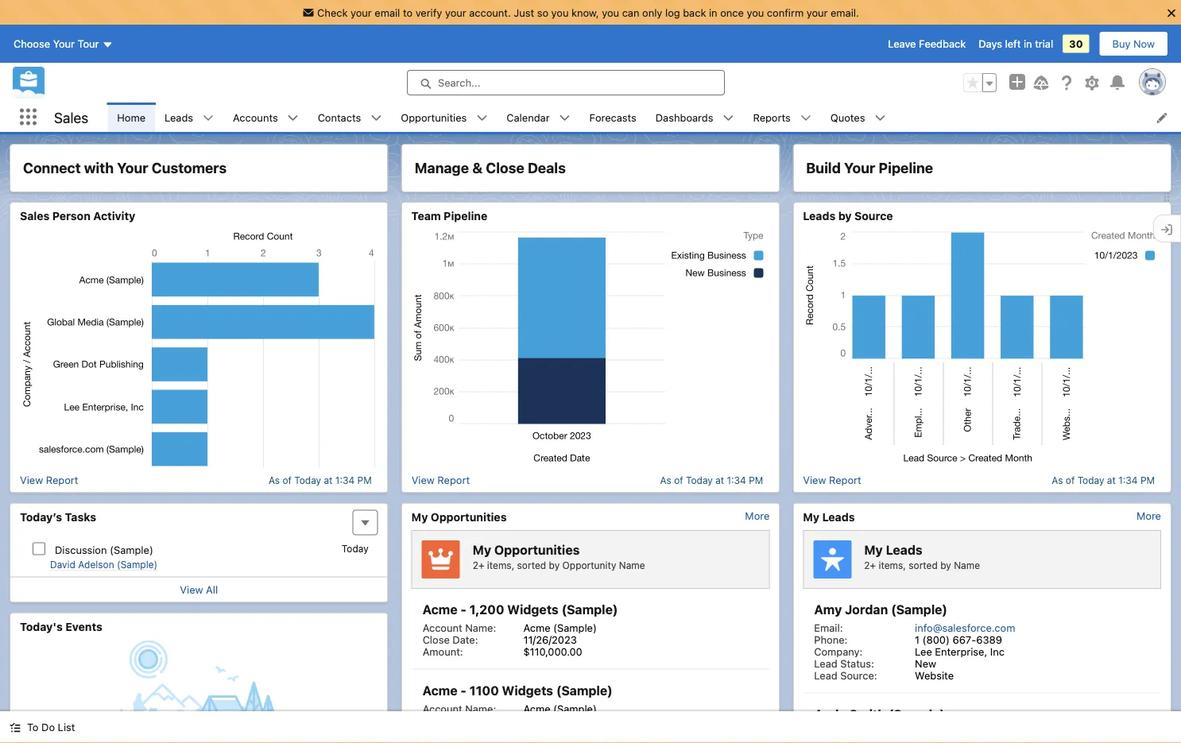 Task type: vqa. For each thing, say whether or not it's contained in the screenshot.
bottommost Folder
no



Task type: describe. For each thing, give the bounding box(es) containing it.
leads list item
[[155, 103, 223, 132]]

1 you from the left
[[551, 6, 569, 18]]

discussion (sample) david adelson (sample)
[[50, 544, 157, 570]]

company:
[[814, 645, 863, 657]]

do
[[41, 721, 55, 733]]

0 vertical spatial pipeline
[[879, 159, 933, 176]]

by for build your pipeline
[[940, 560, 951, 571]]

inc
[[990, 645, 1005, 657]]

website
[[915, 669, 954, 681]]

0 horizontal spatial pipeline
[[444, 209, 487, 223]]

1,200
[[469, 602, 504, 617]]

andy smith (sample)
[[814, 707, 945, 722]]

3 of from the left
[[1066, 475, 1075, 486]]

leads inside my leads 2+ items, sorted by name
[[886, 542, 923, 557]]

text default image for opportunities
[[476, 112, 487, 124]]

your for build
[[844, 159, 875, 176]]

email: for amy
[[814, 622, 843, 633]]

adelson
[[78, 559, 114, 570]]

email
[[375, 6, 400, 18]]

3 view report from the left
[[803, 474, 861, 486]]

3 1:​34 from the left
[[1118, 475, 1138, 486]]

lee
[[915, 645, 932, 657]]

dashboards
[[656, 111, 713, 123]]

accounts link
[[223, 103, 287, 132]]

account name: for 1,200
[[423, 622, 496, 633]]

(sample) up 1 on the bottom right of page
[[891, 602, 947, 617]]

- for 1100
[[461, 683, 466, 698]]

text default image for reports
[[800, 112, 811, 124]]

2+ for your
[[864, 560, 876, 571]]

account for acme - 1,200 widgets (sample)
[[423, 622, 462, 633]]

choose your tour
[[14, 38, 99, 50]]

calendar list item
[[497, 103, 580, 132]]

opportunities link
[[391, 103, 476, 132]]

leads inside "link"
[[165, 111, 193, 123]]

my for my leads 2+ items, sorted by name
[[864, 542, 883, 557]]

accounts list item
[[223, 103, 308, 132]]

view left all
[[180, 584, 203, 596]]

0 vertical spatial close
[[486, 159, 524, 176]]

sales person activity
[[20, 209, 135, 223]]

deals
[[528, 159, 566, 176]]

(sample) down discussion (sample) link at the bottom of the page
[[117, 559, 157, 570]]

as for customers
[[269, 475, 280, 486]]

leads link
[[155, 103, 203, 132]]

once
[[720, 6, 744, 18]]

calendar link
[[497, 103, 559, 132]]

know,
[[571, 6, 599, 18]]

today's
[[20, 510, 62, 523]]

name inside my leads 2+ items, sorted by name
[[954, 560, 980, 571]]

text default image for quotes
[[875, 112, 886, 124]]

lead for lead source:
[[814, 669, 837, 681]]

leave
[[888, 38, 916, 50]]

manage & close deals
[[415, 159, 566, 176]]

reports
[[753, 111, 791, 123]]

to do list button
[[0, 711, 85, 743]]

home
[[117, 111, 145, 123]]

quotes
[[830, 111, 865, 123]]

enterprise,
[[935, 645, 987, 657]]

source
[[854, 209, 893, 223]]

info@salesforce.com for andy smith (sample)
[[915, 726, 1015, 738]]

more for build your pipeline
[[1137, 510, 1161, 522]]

days left in trial
[[979, 38, 1053, 50]]

calendar
[[507, 111, 550, 123]]

log
[[665, 6, 680, 18]]

opportunities inside opportunities link
[[401, 111, 467, 123]]

search... button
[[407, 70, 725, 95]]

check
[[317, 6, 348, 18]]

all
[[206, 584, 218, 596]]

customers
[[152, 159, 227, 176]]

amy jordan (sample)
[[814, 602, 947, 617]]

more link for build your pipeline
[[1137, 510, 1161, 522]]

(sample) down opportunity
[[562, 602, 618, 617]]

phone:
[[814, 633, 848, 645]]

report for deals
[[437, 474, 470, 486]]

show more my leads records element
[[1137, 510, 1161, 522]]

more link for manage & close deals
[[745, 510, 770, 522]]

opportunities list item
[[391, 103, 497, 132]]

trial
[[1035, 38, 1053, 50]]

0 horizontal spatial close
[[423, 633, 450, 645]]

pm for deals
[[749, 475, 763, 486]]

tasks
[[65, 510, 96, 523]]

3 you from the left
[[747, 6, 764, 18]]

1 vertical spatial in
[[1024, 38, 1032, 50]]

lead status:
[[814, 657, 874, 669]]

1 your from the left
[[351, 6, 372, 18]]

view report link for customers
[[20, 474, 78, 486]]

left
[[1005, 38, 1021, 50]]

my opportunities link
[[411, 510, 507, 524]]

items, for close
[[487, 560, 514, 571]]

build your pipeline
[[806, 159, 933, 176]]

- for 1,200
[[461, 602, 466, 617]]

2+ for &
[[473, 560, 484, 571]]

667-
[[953, 633, 976, 645]]

acme - 1,200 widgets (sample)
[[423, 602, 618, 617]]

2 you from the left
[[602, 6, 619, 18]]

6389
[[976, 633, 1002, 645]]

verify
[[415, 6, 442, 18]]

acme (sample) for acme - 1100 widgets (sample)
[[523, 703, 597, 715]]

3 as from the left
[[1052, 475, 1063, 486]]

today's
[[20, 620, 63, 633]]

(sample) up $105,000.00
[[553, 703, 597, 715]]

check your email to verify your account. just so you know, you can only log back in once you confirm your email.
[[317, 6, 859, 18]]

name: for 1,200
[[465, 622, 496, 633]]

choose
[[14, 38, 50, 50]]

forecasts
[[589, 111, 636, 123]]

view report for deals
[[411, 474, 470, 486]]

my leads link
[[803, 510, 855, 524]]

text default image for dashboards
[[723, 112, 734, 124]]

1 horizontal spatial your
[[117, 159, 148, 176]]

contacts link
[[308, 103, 371, 132]]

to do list
[[27, 721, 75, 733]]

text default image for leads
[[203, 112, 214, 124]]

account for acme - 1100 widgets (sample)
[[423, 703, 462, 715]]

lee enterprise, inc
[[915, 645, 1005, 657]]

account name: for 1100
[[423, 703, 496, 715]]

buy
[[1112, 38, 1131, 50]]

status:
[[840, 657, 874, 669]]

view for connect with your customers
[[20, 474, 43, 486]]

show more my opportunities records element
[[745, 510, 770, 522]]

email: for andy
[[814, 726, 843, 738]]

so
[[537, 6, 548, 18]]

leads by source
[[803, 209, 893, 223]]

(800)
[[923, 633, 950, 645]]

to
[[27, 721, 39, 733]]

(sample) down $110,000.00
[[556, 683, 613, 698]]

acme - 1100 widgets (sample)
[[423, 683, 613, 698]]

back
[[683, 6, 706, 18]]

text default image for contacts
[[371, 112, 382, 124]]

as of today at 1:​34 pm for customers
[[269, 475, 372, 486]]

view for build your pipeline
[[803, 474, 826, 486]]

new
[[915, 657, 936, 669]]

connect
[[23, 159, 81, 176]]

opportunities for my opportunities 2+ items, sorted by opportunity name
[[494, 542, 580, 557]]

smith
[[849, 707, 886, 722]]

opportunity
[[562, 560, 616, 571]]

with
[[84, 159, 114, 176]]

quotes list item
[[821, 103, 895, 132]]

my opportunities 2+ items, sorted by opportunity name
[[473, 542, 645, 571]]

buy now
[[1112, 38, 1155, 50]]

tour
[[78, 38, 99, 50]]

date:
[[453, 633, 478, 645]]

$110,000.00
[[523, 645, 582, 657]]

info@salesforce.com for amy jordan (sample)
[[915, 622, 1015, 633]]

3 report from the left
[[829, 474, 861, 486]]

sales for sales
[[54, 109, 88, 126]]

amount: for $105,000.00
[[423, 726, 463, 738]]

andy
[[814, 707, 846, 722]]



Task type: locate. For each thing, give the bounding box(es) containing it.
-
[[461, 602, 466, 617], [461, 683, 466, 698]]

1 horizontal spatial sorted
[[909, 560, 938, 571]]

1 horizontal spatial name
[[954, 560, 980, 571]]

1 more link from the left
[[745, 510, 770, 522]]

my inside my leads 2+ items, sorted by name
[[864, 542, 883, 557]]

feedback
[[919, 38, 966, 50]]

days
[[979, 38, 1002, 50]]

1 amount: from the top
[[423, 645, 463, 657]]

david
[[50, 559, 75, 570]]

leave feedback
[[888, 38, 966, 50]]

1 vertical spatial info@salesforce.com link
[[915, 726, 1015, 738]]

2 1:​34 from the left
[[727, 475, 746, 486]]

1 vertical spatial -
[[461, 683, 466, 698]]

2 more from the left
[[1137, 510, 1161, 522]]

0 vertical spatial name:
[[465, 622, 496, 633]]

your right verify
[[445, 6, 466, 18]]

lead source:
[[814, 669, 877, 681]]

view report link up the "today's"
[[20, 474, 78, 486]]

source:
[[840, 669, 877, 681]]

items,
[[487, 560, 514, 571], [879, 560, 906, 571]]

2+ inside my opportunities 2+ items, sorted by opportunity name
[[473, 560, 484, 571]]

1 email: from the top
[[814, 622, 843, 633]]

3 your from the left
[[807, 6, 828, 18]]

view report link up my opportunities
[[411, 474, 470, 486]]

1 vertical spatial sales
[[20, 209, 50, 223]]

2 horizontal spatial as of today at 1:​34 pm
[[1052, 475, 1155, 486]]

1 horizontal spatial view report
[[411, 474, 470, 486]]

lead down the phone:
[[814, 657, 837, 669]]

text default image inside leads 'list item'
[[203, 112, 214, 124]]

1 view report from the left
[[20, 474, 78, 486]]

acme (sample)
[[523, 622, 597, 633], [523, 703, 597, 715]]

1 horizontal spatial you
[[602, 6, 619, 18]]

in
[[709, 6, 717, 18], [1024, 38, 1032, 50]]

2+ up 1,200
[[473, 560, 484, 571]]

11/26/2023
[[523, 633, 577, 645]]

1 horizontal spatial sales
[[54, 109, 88, 126]]

view up the "today's"
[[20, 474, 43, 486]]

1 text default image from the left
[[371, 112, 382, 124]]

to
[[403, 6, 413, 18]]

&
[[472, 159, 483, 176]]

view up my leads
[[803, 474, 826, 486]]

quotes link
[[821, 103, 875, 132]]

team pipeline
[[411, 209, 487, 223]]

view report up my opportunities
[[411, 474, 470, 486]]

1 items, from the left
[[487, 560, 514, 571]]

sorted up acme - 1,200 widgets (sample)
[[517, 560, 546, 571]]

close left date:
[[423, 633, 450, 645]]

3 at from the left
[[1107, 475, 1116, 486]]

sales left person
[[20, 209, 50, 223]]

name: down 1,200
[[465, 622, 496, 633]]

1 horizontal spatial as
[[660, 475, 671, 486]]

0 horizontal spatial in
[[709, 6, 717, 18]]

widgets for 1100
[[502, 683, 553, 698]]

amount:
[[423, 645, 463, 657], [423, 726, 463, 738]]

items, up amy jordan (sample)
[[879, 560, 906, 571]]

name right opportunity
[[619, 560, 645, 571]]

report for customers
[[46, 474, 78, 486]]

0 vertical spatial info@salesforce.com
[[915, 622, 1015, 633]]

lead
[[814, 657, 837, 669], [814, 669, 837, 681]]

2 horizontal spatial by
[[940, 560, 951, 571]]

2 as of today at 1:​34 pm from the left
[[660, 475, 763, 486]]

2 name from the left
[[954, 560, 980, 571]]

view report link
[[20, 474, 78, 486], [411, 474, 470, 486], [803, 474, 861, 486]]

text default image inside calendar 'list item'
[[559, 112, 570, 124]]

opportunities inside my opportunities link
[[431, 510, 507, 523]]

1 horizontal spatial view report link
[[411, 474, 470, 486]]

pipeline right team
[[444, 209, 487, 223]]

2 items, from the left
[[879, 560, 906, 571]]

view report link for deals
[[411, 474, 470, 486]]

name: down 1100
[[465, 703, 496, 715]]

list
[[58, 721, 75, 733]]

1 account name: from the top
[[423, 622, 496, 633]]

1 sorted from the left
[[517, 560, 546, 571]]

manage
[[415, 159, 469, 176]]

widgets right 1100
[[502, 683, 553, 698]]

0 horizontal spatial sales
[[20, 209, 50, 223]]

1:​34
[[335, 475, 355, 486], [727, 475, 746, 486], [1118, 475, 1138, 486]]

text default image inside dashboards list item
[[723, 112, 734, 124]]

0 horizontal spatial name
[[619, 560, 645, 571]]

4 text default image from the left
[[800, 112, 811, 124]]

1 lead from the top
[[814, 657, 837, 669]]

my for my leads
[[803, 510, 820, 523]]

forecasts link
[[580, 103, 646, 132]]

name inside my opportunities 2+ items, sorted by opportunity name
[[619, 560, 645, 571]]

1 acme (sample) from the top
[[523, 622, 597, 633]]

my leads 2+ items, sorted by name
[[864, 542, 980, 571]]

opportunities for my opportunities
[[431, 510, 507, 523]]

view report up my leads link
[[803, 474, 861, 486]]

1 horizontal spatial close
[[486, 159, 524, 176]]

0 horizontal spatial pm
[[357, 475, 372, 486]]

search...
[[438, 77, 480, 89]]

as of today at 1:​34 pm for deals
[[660, 475, 763, 486]]

widgets for 1,200
[[507, 602, 559, 617]]

1 horizontal spatial report
[[437, 474, 470, 486]]

1 horizontal spatial items,
[[879, 560, 906, 571]]

contacts list item
[[308, 103, 391, 132]]

your inside dropdown button
[[53, 38, 75, 50]]

acme
[[423, 602, 457, 617], [523, 622, 550, 633], [423, 683, 457, 698], [523, 703, 550, 715]]

1 horizontal spatial of
[[674, 475, 683, 486]]

view
[[20, 474, 43, 486], [411, 474, 435, 486], [803, 474, 826, 486], [180, 584, 203, 596]]

2 horizontal spatial at
[[1107, 475, 1116, 486]]

buy now button
[[1099, 31, 1168, 56]]

choose your tour button
[[13, 31, 114, 56]]

view report up the "today's"
[[20, 474, 78, 486]]

1 pm from the left
[[357, 475, 372, 486]]

by left source
[[838, 209, 852, 223]]

1 horizontal spatial pm
[[749, 475, 763, 486]]

2 horizontal spatial view report link
[[803, 474, 861, 486]]

1 at from the left
[[324, 475, 333, 486]]

0 vertical spatial amount:
[[423, 645, 463, 657]]

0 horizontal spatial of
[[283, 475, 292, 486]]

info@salesforce.com up enterprise,
[[915, 622, 1015, 633]]

0 horizontal spatial items,
[[487, 560, 514, 571]]

1 vertical spatial acme (sample)
[[523, 703, 597, 715]]

1 horizontal spatial 1:​34
[[727, 475, 746, 486]]

1 horizontal spatial your
[[445, 6, 466, 18]]

account name: down 1,200
[[423, 622, 496, 633]]

your left tour
[[53, 38, 75, 50]]

0 horizontal spatial report
[[46, 474, 78, 486]]

text default image down search... button
[[559, 112, 570, 124]]

leads
[[165, 111, 193, 123], [803, 209, 836, 223], [822, 510, 855, 523], [886, 542, 923, 557]]

info@salesforce.com link down website
[[915, 726, 1015, 738]]

reports link
[[744, 103, 800, 132]]

2 more link from the left
[[1137, 510, 1161, 522]]

of for customers
[[283, 475, 292, 486]]

close right &
[[486, 159, 524, 176]]

my leads
[[803, 510, 855, 523]]

2 horizontal spatial of
[[1066, 475, 1075, 486]]

2 your from the left
[[445, 6, 466, 18]]

sorted
[[517, 560, 546, 571], [909, 560, 938, 571]]

list containing home
[[108, 103, 1181, 132]]

1 of from the left
[[283, 475, 292, 486]]

name:
[[465, 622, 496, 633], [465, 703, 496, 715]]

0 horizontal spatial more link
[[745, 510, 770, 522]]

now
[[1133, 38, 1155, 50]]

1 account from the top
[[423, 622, 462, 633]]

today for manage & close deals
[[686, 475, 713, 486]]

at for customers
[[324, 475, 333, 486]]

view for manage & close deals
[[411, 474, 435, 486]]

2 info@salesforce.com link from the top
[[915, 726, 1015, 738]]

0 vertical spatial info@salesforce.com link
[[915, 622, 1015, 633]]

account name: down 1100
[[423, 703, 496, 715]]

2 as from the left
[[660, 475, 671, 486]]

items, inside my leads 2+ items, sorted by name
[[879, 560, 906, 571]]

info@salesforce.com link for amy jordan (sample)
[[915, 622, 1015, 633]]

text default image inside the 'opportunities' "list item"
[[476, 112, 487, 124]]

text default image inside reports 'list item'
[[800, 112, 811, 124]]

1 vertical spatial pipeline
[[444, 209, 487, 223]]

by up the '(800)' on the right bottom of page
[[940, 560, 951, 571]]

at for deals
[[715, 475, 724, 486]]

accounts
[[233, 111, 278, 123]]

2 horizontal spatial your
[[807, 6, 828, 18]]

info@salesforce.com link
[[915, 622, 1015, 633], [915, 726, 1015, 738]]

0 horizontal spatial your
[[351, 6, 372, 18]]

your right with on the top left of the page
[[117, 159, 148, 176]]

1 vertical spatial close
[[423, 633, 450, 645]]

1 report from the left
[[46, 474, 78, 486]]

acme left 1100
[[423, 683, 457, 698]]

1 vertical spatial email:
[[814, 726, 843, 738]]

jordan
[[845, 602, 888, 617]]

sorted inside my leads 2+ items, sorted by name
[[909, 560, 938, 571]]

2 text default image from the left
[[476, 112, 487, 124]]

text default image
[[371, 112, 382, 124], [476, 112, 487, 124], [723, 112, 734, 124], [800, 112, 811, 124]]

name up the 667-
[[954, 560, 980, 571]]

discussion (sample) link
[[55, 544, 153, 556]]

2 horizontal spatial as
[[1052, 475, 1063, 486]]

- left 1,200
[[461, 602, 466, 617]]

text default image left "reports"
[[723, 112, 734, 124]]

text default image
[[203, 112, 214, 124], [287, 112, 299, 124], [559, 112, 570, 124], [875, 112, 886, 124], [10, 722, 21, 733]]

text default image left "to"
[[10, 722, 21, 733]]

lead down company:
[[814, 669, 837, 681]]

3 as of today at 1:​34 pm from the left
[[1052, 475, 1155, 486]]

text default image right 'contacts'
[[371, 112, 382, 124]]

0 vertical spatial email:
[[814, 622, 843, 633]]

30
[[1069, 38, 1083, 50]]

widgets up 11/26/2023
[[507, 602, 559, 617]]

your for choose
[[53, 38, 75, 50]]

text default image for accounts
[[287, 112, 299, 124]]

0 horizontal spatial 1:​34
[[335, 475, 355, 486]]

acme up the close date:
[[423, 602, 457, 617]]

0 vertical spatial account
[[423, 622, 462, 633]]

0 horizontal spatial your
[[53, 38, 75, 50]]

name: for 1100
[[465, 703, 496, 715]]

1 info@salesforce.com from the top
[[915, 622, 1015, 633]]

2 2+ from the left
[[864, 560, 876, 571]]

account name:
[[423, 622, 496, 633], [423, 703, 496, 715]]

david adelson (sample) link
[[50, 559, 157, 571]]

2 horizontal spatial pm
[[1140, 475, 1155, 486]]

1:​34 for customers
[[335, 475, 355, 486]]

1 horizontal spatial more
[[1137, 510, 1161, 522]]

1 info@salesforce.com link from the top
[[915, 622, 1015, 633]]

text default image right 'accounts'
[[287, 112, 299, 124]]

2 vertical spatial opportunities
[[494, 542, 580, 557]]

contacts
[[318, 111, 361, 123]]

acme (sample) for acme - 1,200 widgets (sample)
[[523, 622, 597, 633]]

account.
[[469, 6, 511, 18]]

leave feedback link
[[888, 38, 966, 50]]

text default image down search...
[[476, 112, 487, 124]]

in right left
[[1024, 38, 1032, 50]]

0 horizontal spatial more
[[745, 510, 770, 522]]

sorted inside my opportunities 2+ items, sorted by opportunity name
[[517, 560, 546, 571]]

1 vertical spatial widgets
[[502, 683, 553, 698]]

my for my opportunities 2+ items, sorted by opportunity name
[[473, 542, 491, 557]]

2 view report from the left
[[411, 474, 470, 486]]

you left can
[[602, 6, 619, 18]]

email: down andy
[[814, 726, 843, 738]]

email: down amy on the right of the page
[[814, 622, 843, 633]]

1 horizontal spatial more link
[[1137, 510, 1161, 522]]

your left email
[[351, 6, 372, 18]]

report up my opportunities
[[437, 474, 470, 486]]

text default image inside contacts list item
[[371, 112, 382, 124]]

today
[[294, 475, 321, 486], [686, 475, 713, 486], [1078, 475, 1104, 486], [342, 543, 369, 554]]

dashboards list item
[[646, 103, 744, 132]]

as for deals
[[660, 475, 671, 486]]

view up my opportunities
[[411, 474, 435, 486]]

1 horizontal spatial at
[[715, 475, 724, 486]]

text default image inside to do list button
[[10, 722, 21, 733]]

1 vertical spatial info@salesforce.com
[[915, 726, 1015, 738]]

reports list item
[[744, 103, 821, 132]]

report up my leads link
[[829, 474, 861, 486]]

acme (sample) up $110,000.00
[[523, 622, 597, 633]]

pm for customers
[[357, 475, 372, 486]]

(sample)
[[110, 544, 153, 556], [117, 559, 157, 570], [562, 602, 618, 617], [891, 602, 947, 617], [553, 622, 597, 633], [556, 683, 613, 698], [553, 703, 597, 715], [889, 707, 945, 722]]

home link
[[108, 103, 155, 132]]

2 account from the top
[[423, 703, 462, 715]]

person
[[52, 209, 90, 223]]

by left opportunity
[[549, 560, 560, 571]]

(sample) down website
[[889, 707, 945, 722]]

0 vertical spatial account name:
[[423, 622, 496, 633]]

your right "build"
[[844, 159, 875, 176]]

2 horizontal spatial report
[[829, 474, 861, 486]]

as
[[269, 475, 280, 486], [660, 475, 671, 486], [1052, 475, 1063, 486]]

items, up 1,200
[[487, 560, 514, 571]]

view report link up my leads link
[[803, 474, 861, 486]]

by for manage & close deals
[[549, 560, 560, 571]]

0 horizontal spatial by
[[549, 560, 560, 571]]

0 horizontal spatial at
[[324, 475, 333, 486]]

info@salesforce.com
[[915, 622, 1015, 633], [915, 726, 1015, 738]]

1 vertical spatial account
[[423, 703, 462, 715]]

2 report from the left
[[437, 474, 470, 486]]

2 sorted from the left
[[909, 560, 938, 571]]

today for connect with your customers
[[294, 475, 321, 486]]

2 info@salesforce.com from the top
[[915, 726, 1015, 738]]

info@salesforce.com link for andy smith (sample)
[[915, 726, 1015, 738]]

2 amount: from the top
[[423, 726, 463, 738]]

info@salesforce.com link up enterprise,
[[915, 622, 1015, 633]]

0 horizontal spatial as
[[269, 475, 280, 486]]

1:​34 for deals
[[727, 475, 746, 486]]

sorted up amy jordan (sample)
[[909, 560, 938, 571]]

your left "email."
[[807, 6, 828, 18]]

0 vertical spatial acme (sample)
[[523, 622, 597, 633]]

2 email: from the top
[[814, 726, 843, 738]]

2 acme (sample) from the top
[[523, 703, 597, 715]]

2 at from the left
[[715, 475, 724, 486]]

my opportunities
[[411, 510, 507, 523]]

1 horizontal spatial 2+
[[864, 560, 876, 571]]

today's tasks
[[20, 510, 96, 523]]

sales for sales person activity
[[20, 209, 50, 223]]

of for deals
[[674, 475, 683, 486]]

items, for pipeline
[[879, 560, 906, 571]]

group
[[963, 73, 997, 92]]

more for manage & close deals
[[745, 510, 770, 522]]

0 horizontal spatial as of today at 1:​34 pm
[[269, 475, 372, 486]]

1 as from the left
[[269, 475, 280, 486]]

in right back
[[709, 6, 717, 18]]

2 account name: from the top
[[423, 703, 496, 715]]

1100
[[469, 683, 499, 698]]

1 2+ from the left
[[473, 560, 484, 571]]

my
[[411, 510, 428, 523], [803, 510, 820, 523], [473, 542, 491, 557], [864, 542, 883, 557]]

2+ inside my leads 2+ items, sorted by name
[[864, 560, 876, 571]]

2 pm from the left
[[749, 475, 763, 486]]

you right once
[[747, 6, 764, 18]]

2 horizontal spatial view report
[[803, 474, 861, 486]]

2 lead from the top
[[814, 669, 837, 681]]

pipeline up source
[[879, 159, 933, 176]]

1 more from the left
[[745, 510, 770, 522]]

text default image inside "accounts" list item
[[287, 112, 299, 124]]

1 name from the left
[[619, 560, 645, 571]]

2 horizontal spatial 1:​34
[[1118, 475, 1138, 486]]

2+ up the jordan
[[864, 560, 876, 571]]

view report for customers
[[20, 474, 78, 486]]

acme down 'acme - 1100 widgets (sample)'
[[523, 703, 550, 715]]

view all link
[[180, 584, 218, 596]]

3 text default image from the left
[[723, 112, 734, 124]]

more link
[[745, 510, 770, 522], [1137, 510, 1161, 522]]

1 vertical spatial account name:
[[423, 703, 496, 715]]

sorted for pipeline
[[909, 560, 938, 571]]

0 vertical spatial -
[[461, 602, 466, 617]]

0 horizontal spatial view report
[[20, 474, 78, 486]]

2 - from the top
[[461, 683, 466, 698]]

0 horizontal spatial sorted
[[517, 560, 546, 571]]

0 vertical spatial in
[[709, 6, 717, 18]]

by inside my opportunities 2+ items, sorted by opportunity name
[[549, 560, 560, 571]]

sales
[[54, 109, 88, 126], [20, 209, 50, 223]]

events
[[65, 620, 102, 633]]

sales up "connect"
[[54, 109, 88, 126]]

can
[[622, 6, 639, 18]]

my for my opportunities
[[411, 510, 428, 523]]

1 1:​34 from the left
[[335, 475, 355, 486]]

report up today's tasks at left bottom
[[46, 474, 78, 486]]

build
[[806, 159, 841, 176]]

list
[[108, 103, 1181, 132]]

confirm
[[767, 6, 804, 18]]

sorted for close
[[517, 560, 546, 571]]

2 horizontal spatial your
[[844, 159, 875, 176]]

2 view report link from the left
[[411, 474, 470, 486]]

items, inside my opportunities 2+ items, sorted by opportunity name
[[487, 560, 514, 571]]

1 horizontal spatial by
[[838, 209, 852, 223]]

text default image right quotes
[[875, 112, 886, 124]]

0 vertical spatial sales
[[54, 109, 88, 126]]

2 horizontal spatial you
[[747, 6, 764, 18]]

1 horizontal spatial in
[[1024, 38, 1032, 50]]

at
[[324, 475, 333, 486], [715, 475, 724, 486], [1107, 475, 1116, 486]]

email.
[[831, 6, 859, 18]]

1 as of today at 1:​34 pm from the left
[[269, 475, 372, 486]]

text default image for calendar
[[559, 112, 570, 124]]

you right so
[[551, 6, 569, 18]]

1 horizontal spatial pipeline
[[879, 159, 933, 176]]

1 vertical spatial amount:
[[423, 726, 463, 738]]

2 of from the left
[[674, 475, 683, 486]]

1 name: from the top
[[465, 622, 496, 633]]

today for build your pipeline
[[1078, 475, 1104, 486]]

acme (sample) up $105,000.00
[[523, 703, 597, 715]]

(sample) up 'david adelson (sample)' link
[[110, 544, 153, 556]]

0 vertical spatial widgets
[[507, 602, 559, 617]]

acme down acme - 1,200 widgets (sample)
[[523, 622, 550, 633]]

1 horizontal spatial as of today at 1:​34 pm
[[660, 475, 763, 486]]

1 view report link from the left
[[20, 474, 78, 486]]

0 horizontal spatial 2+
[[473, 560, 484, 571]]

activity
[[93, 209, 135, 223]]

amount: for $110,000.00
[[423, 645, 463, 657]]

text default image inside the 'quotes' list item
[[875, 112, 886, 124]]

text default image left 'accounts'
[[203, 112, 214, 124]]

0 horizontal spatial view report link
[[20, 474, 78, 486]]

opportunities inside my opportunities 2+ items, sorted by opportunity name
[[494, 542, 580, 557]]

3 pm from the left
[[1140, 475, 1155, 486]]

3 view report link from the left
[[803, 474, 861, 486]]

0 horizontal spatial you
[[551, 6, 569, 18]]

text default image right "reports"
[[800, 112, 811, 124]]

1 vertical spatial opportunities
[[431, 510, 507, 523]]

- left 1100
[[461, 683, 466, 698]]

lead for lead status:
[[814, 657, 837, 669]]

1 vertical spatial name:
[[465, 703, 496, 715]]

(sample) up $110,000.00
[[553, 622, 597, 633]]

my inside my opportunities 2+ items, sorted by opportunity name
[[473, 542, 491, 557]]

1 - from the top
[[461, 602, 466, 617]]

info@salesforce.com down website
[[915, 726, 1015, 738]]

2 name: from the top
[[465, 703, 496, 715]]

0 vertical spatial opportunities
[[401, 111, 467, 123]]

by inside my leads 2+ items, sorted by name
[[940, 560, 951, 571]]



